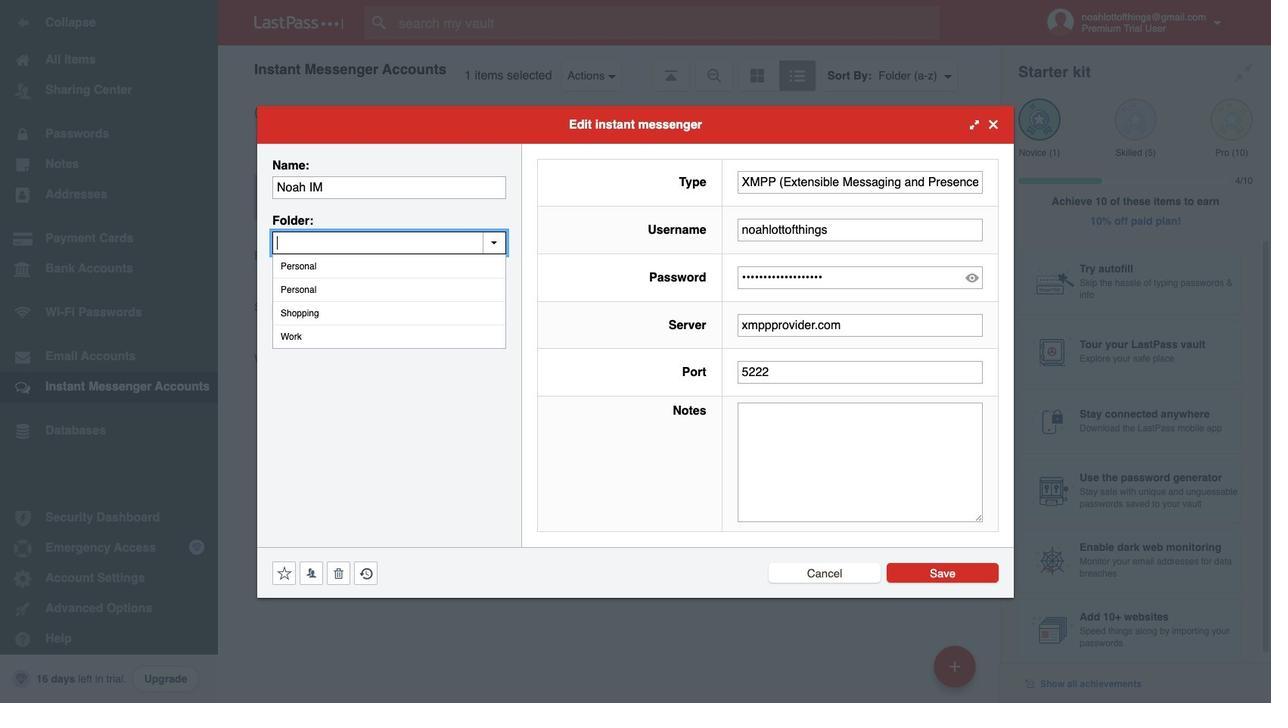 Task type: locate. For each thing, give the bounding box(es) containing it.
None text field
[[272, 176, 506, 199], [738, 219, 983, 241], [738, 314, 983, 336], [272, 176, 506, 199], [738, 219, 983, 241], [738, 314, 983, 336]]

new item navigation
[[929, 641, 985, 703]]

None text field
[[738, 171, 983, 194], [272, 231, 506, 254], [738, 361, 983, 384], [738, 403, 983, 522], [738, 171, 983, 194], [272, 231, 506, 254], [738, 361, 983, 384], [738, 403, 983, 522]]

dialog
[[257, 106, 1014, 597]]

None password field
[[738, 266, 983, 289]]

new item image
[[950, 661, 960, 672]]

vault options navigation
[[218, 45, 1000, 91]]

main navigation navigation
[[0, 0, 218, 703]]



Task type: vqa. For each thing, say whether or not it's contained in the screenshot.
New Item ELEMENT
no



Task type: describe. For each thing, give the bounding box(es) containing it.
search my vault text field
[[365, 6, 969, 39]]

lastpass image
[[254, 16, 344, 30]]

Search search field
[[365, 6, 969, 39]]



